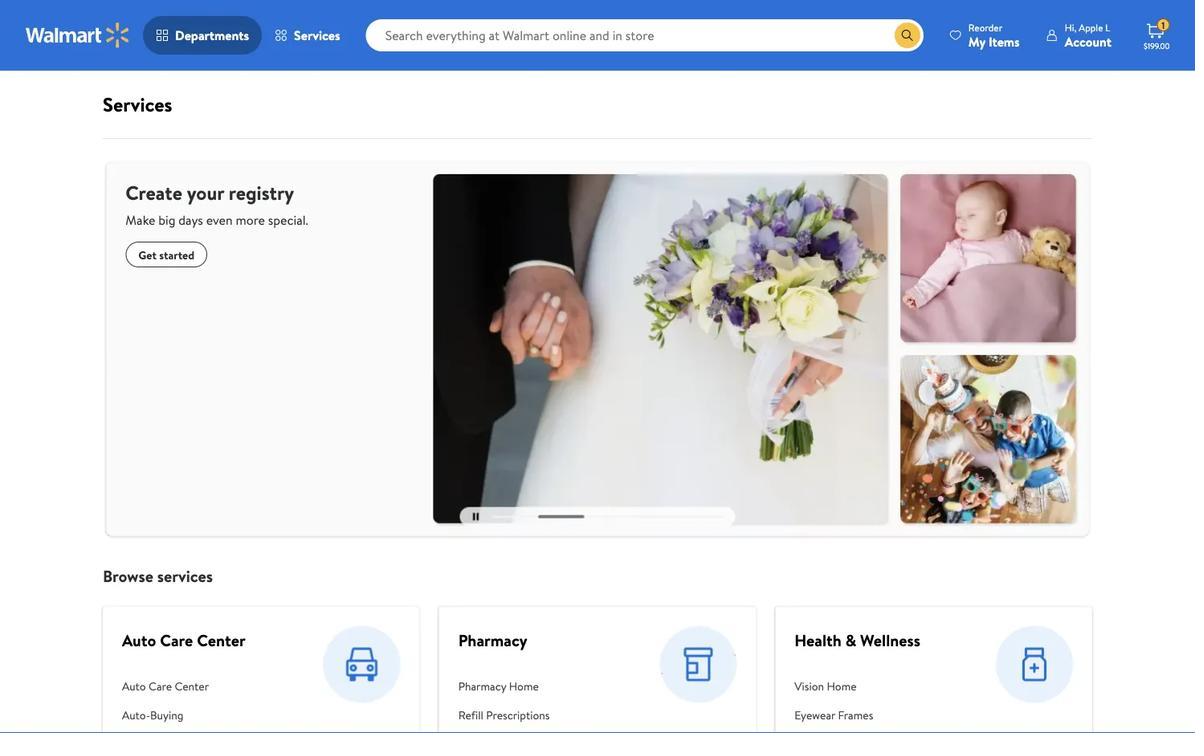 Task type: locate. For each thing, give the bounding box(es) containing it.
home for pharmacy
[[509, 679, 539, 695]]

hi, apple l account
[[1065, 20, 1112, 50]]

$199.00
[[1144, 40, 1170, 51]]

0 vertical spatial auto
[[122, 630, 156, 652]]

0 vertical spatial center
[[197, 630, 246, 652]]

0 vertical spatial pharmacy
[[458, 630, 528, 652]]

auto care center
[[122, 630, 246, 652], [122, 679, 209, 695]]

more
[[236, 211, 265, 229]]

auto
[[122, 630, 156, 652], [122, 679, 146, 695]]

center
[[197, 630, 246, 652], [175, 679, 209, 695]]

auto care center link up buying
[[122, 673, 247, 701]]

big
[[158, 211, 175, 229]]

carousel controls navigation
[[460, 508, 736, 527]]

refill prescriptions link
[[458, 701, 625, 730]]

wellness
[[860, 630, 921, 652]]

vision
[[795, 679, 824, 695]]

center up auto-buying link
[[175, 679, 209, 695]]

eyewear frames link
[[795, 701, 928, 730]]

pharmacy for pharmacy
[[458, 630, 528, 652]]

1 horizontal spatial home
[[827, 679, 857, 695]]

health & wellness
[[795, 630, 921, 652]]

special.
[[268, 211, 308, 229]]

your
[[187, 179, 224, 206]]

1 vertical spatial services
[[103, 91, 172, 118]]

Walmart Site-Wide search field
[[366, 19, 924, 51]]

center down the services
[[197, 630, 246, 652]]

home up eyewear frames
[[827, 679, 857, 695]]

1 vertical spatial pharmacy
[[458, 679, 506, 695]]

1 vertical spatial auto
[[122, 679, 146, 695]]

1 vertical spatial auto care center
[[122, 679, 209, 695]]

services button
[[262, 16, 353, 55]]

auto down browse
[[122, 630, 156, 652]]

1 vertical spatial care
[[149, 679, 172, 695]]

refill prescriptions
[[458, 708, 550, 723]]

pharmacy up refill
[[458, 679, 506, 695]]

pharmacy for pharmacy home
[[458, 679, 506, 695]]

services
[[157, 565, 213, 588]]

hi,
[[1065, 20, 1077, 34]]

2 home from the left
[[827, 679, 857, 695]]

center for second the auto care center link from the bottom of the page
[[197, 630, 246, 652]]

pharmacy up pharmacy home
[[458, 630, 528, 652]]

1 home from the left
[[509, 679, 539, 695]]

reorder
[[969, 20, 1003, 34]]

0 horizontal spatial home
[[509, 679, 539, 695]]

auto care center link down the services
[[122, 630, 246, 652]]

eyewear
[[795, 708, 836, 723]]

care
[[160, 630, 193, 652], [149, 679, 172, 695]]

1 auto care center from the top
[[122, 630, 246, 652]]

auto-buying
[[122, 708, 183, 723]]

pause image
[[473, 514, 479, 521]]

1
[[1162, 18, 1165, 32]]

0 vertical spatial auto care center link
[[122, 630, 246, 652]]

2 auto care center link from the top
[[122, 673, 247, 701]]

1 horizontal spatial services
[[294, 27, 340, 44]]

walmart image
[[26, 22, 130, 48]]

1 vertical spatial center
[[175, 679, 209, 695]]

vision home link
[[795, 673, 928, 701]]

2 pharmacy from the top
[[458, 679, 506, 695]]

home up prescriptions on the bottom left of the page
[[509, 679, 539, 695]]

pharmacy home link
[[458, 673, 625, 701]]

get started
[[138, 247, 195, 263]]

items
[[989, 33, 1020, 50]]

create
[[126, 179, 182, 206]]

care down the services
[[160, 630, 193, 652]]

services
[[294, 27, 340, 44], [103, 91, 172, 118]]

&
[[846, 630, 857, 652]]

0 vertical spatial services
[[294, 27, 340, 44]]

pharmacy
[[458, 630, 528, 652], [458, 679, 506, 695]]

center for second the auto care center link from the top of the page
[[175, 679, 209, 695]]

1 pharmacy from the top
[[458, 630, 528, 652]]

auto up auto-
[[122, 679, 146, 695]]

get
[[138, 247, 157, 263]]

1 vertical spatial auto care center link
[[122, 673, 247, 701]]

buying
[[150, 708, 183, 723]]

vision home
[[795, 679, 857, 695]]

auto care center down the services
[[122, 630, 246, 652]]

care up buying
[[149, 679, 172, 695]]

0 vertical spatial auto care center
[[122, 630, 246, 652]]

auto care center up buying
[[122, 679, 209, 695]]

auto care center link
[[122, 630, 246, 652], [122, 673, 247, 701]]

home
[[509, 679, 539, 695], [827, 679, 857, 695]]

started
[[159, 247, 195, 263]]

home for health & wellness
[[827, 679, 857, 695]]

0 vertical spatial care
[[160, 630, 193, 652]]



Task type: vqa. For each thing, say whether or not it's contained in the screenshot.


Task type: describe. For each thing, give the bounding box(es) containing it.
make
[[126, 211, 155, 229]]

refill
[[458, 708, 484, 723]]

even
[[206, 211, 233, 229]]

auto-buying link
[[122, 701, 247, 730]]

registry
[[229, 179, 294, 206]]

1 auto from the top
[[122, 630, 156, 652]]

frames
[[838, 708, 874, 723]]

my
[[969, 33, 986, 50]]

eyewear frames
[[795, 708, 874, 723]]

auto-
[[122, 708, 150, 723]]

departments button
[[143, 16, 262, 55]]

days
[[179, 211, 203, 229]]

2 auto from the top
[[122, 679, 146, 695]]

health & wellness link
[[795, 630, 921, 652]]

services inside popup button
[[294, 27, 340, 44]]

health
[[795, 630, 842, 652]]

prescriptions
[[486, 708, 550, 723]]

create your registry make big days even more special.
[[126, 179, 308, 229]]

l
[[1106, 20, 1111, 34]]

apple
[[1079, 20, 1103, 34]]

get started link
[[126, 242, 207, 268]]

browse services
[[103, 565, 213, 588]]

pharmacy home
[[458, 679, 539, 695]]

reorder my items
[[969, 20, 1020, 50]]

pharmacy link
[[458, 630, 528, 652]]

browse
[[103, 565, 153, 588]]

2 auto care center from the top
[[122, 679, 209, 695]]

Search search field
[[366, 19, 924, 51]]

search icon image
[[901, 29, 914, 42]]

account
[[1065, 33, 1112, 50]]

0 horizontal spatial services
[[103, 91, 172, 118]]

1 auto care center link from the top
[[122, 630, 246, 652]]

departments
[[175, 27, 249, 44]]



